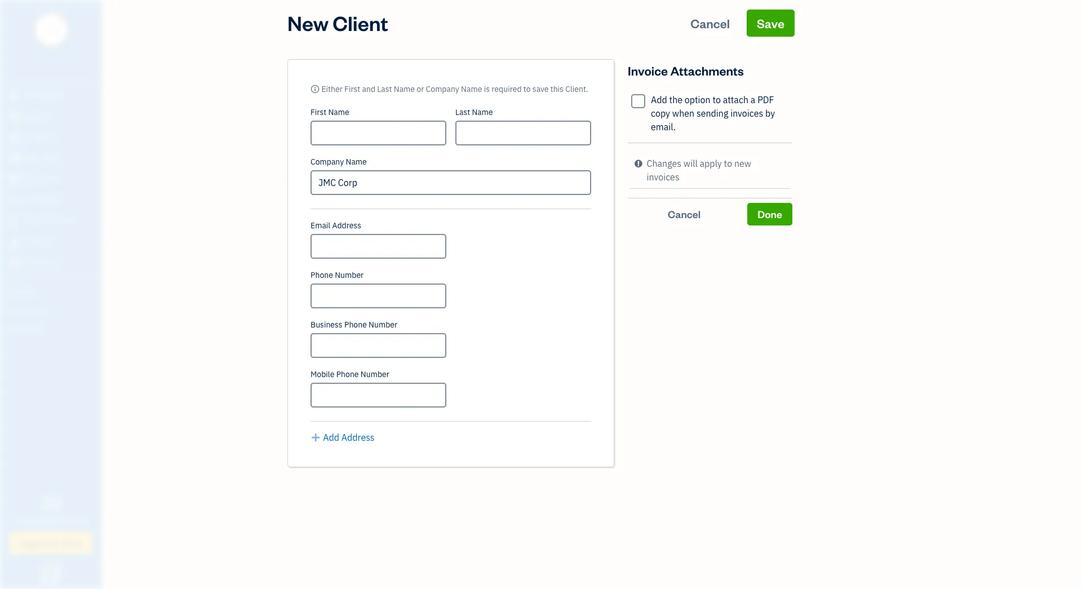 Task type: describe. For each thing, give the bounding box(es) containing it.
save
[[533, 84, 549, 94]]

name left or in the left of the page
[[394, 84, 415, 94]]

address for add address
[[342, 432, 375, 443]]

by
[[766, 108, 776, 119]]

plus image
[[311, 431, 321, 444]]

1 vertical spatial cancel
[[668, 208, 701, 221]]

exclamationcircle image
[[635, 157, 643, 170]]

when
[[673, 108, 695, 119]]

the
[[670, 94, 683, 105]]

0 horizontal spatial company
[[311, 157, 344, 167]]

1 horizontal spatial company
[[426, 84, 460, 94]]

1 horizontal spatial last
[[456, 107, 470, 117]]

add address button
[[311, 431, 375, 444]]

save
[[757, 15, 785, 31]]

30 days left in trial
[[16, 491, 86, 526]]

done button
[[748, 203, 793, 226]]

and
[[362, 84, 376, 94]]

attachments
[[671, 63, 744, 78]]

phone for mobile
[[337, 369, 359, 380]]

now
[[62, 536, 82, 549]]

attach
[[723, 94, 749, 105]]

0 vertical spatial phone
[[311, 270, 333, 280]]

changes will apply to new invoices
[[647, 158, 752, 183]]

name for last name
[[472, 107, 493, 117]]

business
[[311, 320, 343, 330]]

new
[[288, 10, 329, 36]]

pdf
[[758, 94, 775, 105]]

last name
[[456, 107, 493, 117]]

Mobile Phone Number text field
[[311, 383, 447, 408]]

email.
[[651, 121, 676, 133]]

Company Name text field
[[311, 170, 592, 195]]

Email Address text field
[[311, 234, 447, 259]]

changes
[[647, 158, 682, 169]]

primary image
[[311, 84, 320, 94]]

mobile phone number
[[311, 369, 390, 380]]

0 vertical spatial first
[[345, 84, 361, 94]]

0 horizontal spatial first
[[311, 107, 327, 117]]

add address
[[323, 432, 375, 443]]

sending
[[697, 108, 729, 119]]

phone for business
[[345, 320, 367, 330]]

0 horizontal spatial to
[[524, 84, 531, 94]]

a
[[751, 94, 756, 105]]

1 vertical spatial cancel button
[[628, 203, 741, 226]]

upgrade
[[19, 536, 60, 549]]

required
[[492, 84, 522, 94]]

this
[[551, 84, 564, 94]]



Task type: vqa. For each thing, say whether or not it's contained in the screenshot.
Last Name text field
yes



Task type: locate. For each thing, give the bounding box(es) containing it.
cancel
[[691, 15, 730, 31], [668, 208, 701, 221]]

copy
[[651, 108, 671, 119]]

invoices down changes
[[647, 171, 680, 183]]

Phone Number text field
[[311, 284, 447, 309]]

0 vertical spatial cancel button
[[681, 10, 741, 37]]

address for email address
[[332, 221, 362, 231]]

number
[[335, 270, 364, 280], [369, 320, 398, 330], [361, 369, 390, 380]]

1 horizontal spatial first
[[345, 84, 361, 94]]

new
[[735, 158, 752, 169]]

address right plus image
[[342, 432, 375, 443]]

first name
[[311, 107, 350, 117]]

invoices inside changes will apply to new invoices
[[647, 171, 680, 183]]

2 vertical spatial phone
[[337, 369, 359, 380]]

add inside add the option to attach a pdf copy when sending invoices by email.
[[651, 94, 668, 105]]

upgrade now button
[[9, 532, 93, 554]]

0 vertical spatial invoices
[[731, 108, 764, 119]]

invoices down a
[[731, 108, 764, 119]]

1 horizontal spatial invoices
[[731, 108, 764, 119]]

name down either
[[328, 107, 350, 117]]

1 vertical spatial first
[[311, 107, 327, 117]]

add
[[651, 94, 668, 105], [323, 432, 340, 443]]

2 vertical spatial number
[[361, 369, 390, 380]]

1 vertical spatial address
[[342, 432, 375, 443]]

number up the mobile phone number text box at the bottom left of page
[[361, 369, 390, 380]]

2 horizontal spatial to
[[725, 158, 733, 169]]

add for add address
[[323, 432, 340, 443]]

invoice
[[628, 63, 668, 78]]

0 vertical spatial add
[[651, 94, 668, 105]]

number for mobile phone number
[[361, 369, 390, 380]]

save button
[[747, 10, 795, 37]]

address right email on the left top of the page
[[332, 221, 362, 231]]

to for changes will apply to new invoices
[[725, 158, 733, 169]]

last right and
[[378, 84, 392, 94]]

0 horizontal spatial last
[[378, 84, 392, 94]]

0 vertical spatial address
[[332, 221, 362, 231]]

address
[[332, 221, 362, 231], [342, 432, 375, 443]]

Business Phone Number text field
[[311, 333, 447, 358]]

option
[[685, 94, 711, 105]]

name for company name
[[346, 157, 367, 167]]

will
[[684, 158, 698, 169]]

first
[[345, 84, 361, 94], [311, 107, 327, 117]]

is
[[484, 84, 490, 94]]

name for first name
[[328, 107, 350, 117]]

left
[[38, 515, 54, 526]]

1 horizontal spatial add
[[651, 94, 668, 105]]

days
[[16, 515, 36, 526]]

address inside button
[[342, 432, 375, 443]]

1 vertical spatial invoices
[[647, 171, 680, 183]]

first down primary image
[[311, 107, 327, 117]]

either
[[322, 84, 343, 94]]

cancel button down changes will apply to new invoices
[[628, 203, 741, 226]]

in
[[56, 515, 65, 526]]

to inside changes will apply to new invoices
[[725, 158, 733, 169]]

1 vertical spatial company
[[311, 157, 344, 167]]

either first and last name or company name is required to save this client.
[[322, 84, 589, 94]]

0 horizontal spatial invoices
[[647, 171, 680, 183]]

company
[[426, 84, 460, 94], [311, 157, 344, 167]]

add inside button
[[323, 432, 340, 443]]

name left is
[[461, 84, 482, 94]]

30
[[40, 491, 62, 514]]

phone right the mobile
[[337, 369, 359, 380]]

First Name text field
[[311, 121, 447, 146]]

name
[[394, 84, 415, 94], [461, 84, 482, 94], [328, 107, 350, 117], [472, 107, 493, 117], [346, 157, 367, 167]]

Last Name text field
[[456, 121, 592, 146]]

phone
[[311, 270, 333, 280], [345, 320, 367, 330], [337, 369, 359, 380]]

0 vertical spatial company
[[426, 84, 460, 94]]

client.
[[566, 84, 589, 94]]

0 vertical spatial last
[[378, 84, 392, 94]]

to left new
[[725, 158, 733, 169]]

first left and
[[345, 84, 361, 94]]

1 vertical spatial add
[[323, 432, 340, 443]]

new client
[[288, 10, 388, 36]]

number up business phone number text field
[[369, 320, 398, 330]]

number for business phone number
[[369, 320, 398, 330]]

1 vertical spatial last
[[456, 107, 470, 117]]

company down first name
[[311, 157, 344, 167]]

to for add the option to attach a pdf copy when sending invoices by email.
[[713, 94, 721, 105]]

main element
[[0, 0, 130, 589]]

cancel down changes will apply to new invoices
[[668, 208, 701, 221]]

company name
[[311, 157, 367, 167]]

last
[[378, 84, 392, 94], [456, 107, 470, 117]]

company right or in the left of the page
[[426, 84, 460, 94]]

0 vertical spatial cancel
[[691, 15, 730, 31]]

to inside add the option to attach a pdf copy when sending invoices by email.
[[713, 94, 721, 105]]

name down first name text field
[[346, 157, 367, 167]]

email address
[[311, 221, 362, 231]]

to
[[524, 84, 531, 94], [713, 94, 721, 105], [725, 158, 733, 169]]

client
[[333, 10, 388, 36]]

add the option to attach a pdf copy when sending invoices by email.
[[651, 94, 776, 133]]

add right plus image
[[323, 432, 340, 443]]

1 horizontal spatial to
[[713, 94, 721, 105]]

invoice attachments
[[628, 63, 744, 78]]

name down is
[[472, 107, 493, 117]]

last down either first and last name or company name is required to save this client.
[[456, 107, 470, 117]]

phone down email on the left top of the page
[[311, 270, 333, 280]]

add up the copy
[[651, 94, 668, 105]]

1 vertical spatial number
[[369, 320, 398, 330]]

trial
[[67, 515, 86, 526]]

0 vertical spatial number
[[335, 270, 364, 280]]

add for add the option to attach a pdf copy when sending invoices by email.
[[651, 94, 668, 105]]

to left save
[[524, 84, 531, 94]]

business phone number
[[311, 320, 398, 330]]

mobile
[[311, 369, 335, 380]]

number up phone number text field
[[335, 270, 364, 280]]

invoices
[[731, 108, 764, 119], [647, 171, 680, 183]]

0 horizontal spatial add
[[323, 432, 340, 443]]

cancel button up "attachments"
[[681, 10, 741, 37]]

done
[[758, 208, 783, 221]]

cancel button
[[681, 10, 741, 37], [628, 203, 741, 226]]

phone right business
[[345, 320, 367, 330]]

to up sending
[[713, 94, 721, 105]]

invoices inside add the option to attach a pdf copy when sending invoices by email.
[[731, 108, 764, 119]]

1 vertical spatial phone
[[345, 320, 367, 330]]

phone number
[[311, 270, 364, 280]]

cancel up "attachments"
[[691, 15, 730, 31]]

or
[[417, 84, 424, 94]]

upgrade now
[[19, 536, 82, 549]]

apply
[[700, 158, 722, 169]]

email
[[311, 221, 331, 231]]



